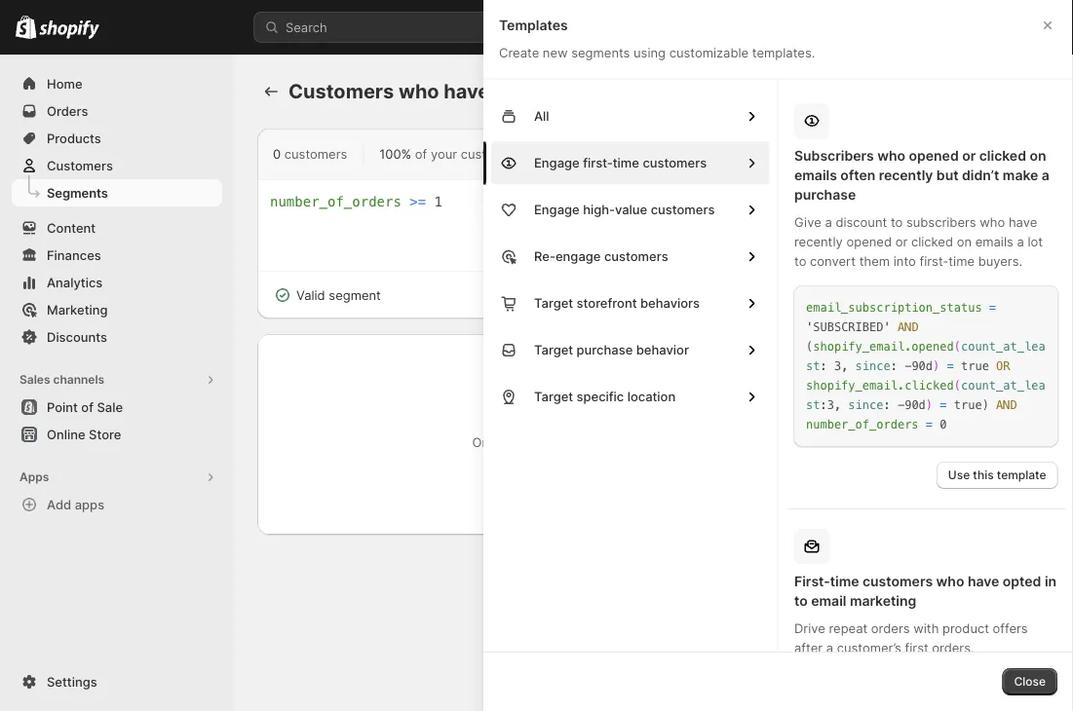 Task type: describe. For each thing, give the bounding box(es) containing it.
shopify_email.opened
[[813, 340, 954, 354]]

) left true )
[[926, 398, 933, 412]]

( shopify_email.opened (
[[806, 340, 961, 354]]

templates.
[[753, 45, 816, 60]]

customers for customers who have purchased at least once
[[289, 79, 394, 103]]

1 count_at_lea st from the top
[[806, 340, 1046, 373]]

) up use this template
[[982, 398, 989, 412]]

engage first-time customers
[[534, 156, 707, 171]]

: down ( shopify_email.opened ( at the top right of page
[[891, 359, 898, 373]]

give a discount to subscribers who have recently opened or clicked on emails a lot to convert them into first-time buyers.
[[794, 214, 1043, 268]]

1 vertical spatial and
[[996, 398, 1018, 412]]

sales channels button
[[12, 367, 222, 394]]

customers for customers
[[47, 158, 113, 173]]

= up true )
[[947, 359, 954, 373]]

customers left 100%
[[285, 146, 348, 161]]

apps button
[[12, 464, 222, 492]]

discount
[[836, 214, 887, 229]]

customers inside once you've added customers and they meet this segment's definition, they will appear here.
[[592, 435, 655, 450]]

purchase inside subscribers who opened or clicked on emails often recently but didn't make a purchase
[[794, 186, 856, 203]]

create
[[499, 45, 540, 60]]

add apps
[[47, 497, 104, 513]]

at
[[601, 79, 620, 103]]

1 count_at_lea from the top
[[961, 340, 1046, 354]]

sales
[[20, 373, 50, 387]]

use
[[948, 468, 970, 482]]

: left 3 ,
[[820, 359, 827, 373]]

target for target specific location
[[534, 390, 574, 405]]

make
[[1003, 167, 1039, 183]]

shopify_email.clicked (
[[806, 379, 961, 393]]

template
[[997, 468, 1047, 482]]

into
[[894, 253, 916, 268]]

100% of your customer base
[[380, 146, 550, 161]]

who up of
[[399, 79, 440, 103]]

search button
[[254, 12, 820, 43]]

or
[[996, 359, 1010, 373]]

segments link
[[12, 179, 222, 207]]

this inside once you've added customers and they meet this segment's definition, they will appear here.
[[748, 435, 770, 450]]

engage for engage high-value customers
[[534, 202, 580, 218]]

0 vertical spatial they
[[684, 435, 711, 450]]

duplicate button
[[750, 78, 826, 105]]

have inside first-time customers who have opted in to email marketing
[[968, 573, 1000, 590]]

no
[[641, 399, 657, 416]]

re-
[[534, 249, 556, 264]]

= down the buyers. at the right top of the page
[[989, 301, 996, 315]]

customers inside first-time customers who have opted in to email marketing
[[863, 573, 933, 590]]

home
[[47, 76, 83, 91]]

drive repeat orders with product offers after a customer's first orders.
[[794, 621, 1028, 655]]

purchased
[[494, 79, 596, 103]]

them
[[859, 253, 890, 268]]

first- inside engage first-time customers button
[[583, 156, 613, 171]]

2 st from the top
[[806, 398, 820, 412]]

1 st from the top
[[806, 359, 820, 373]]

a right give
[[825, 214, 832, 229]]

definition,
[[558, 454, 618, 470]]

first- inside the give a discount to subscribers who have recently opened or clicked on emails a lot to convert them into first-time buyers.
[[920, 253, 949, 268]]

3 ,
[[834, 359, 848, 373]]

of
[[415, 146, 427, 161]]

duplicate
[[761, 84, 814, 99]]

first-
[[794, 573, 830, 590]]

valid
[[297, 288, 325, 303]]

time inside button
[[613, 156, 640, 171]]

or inside subscribers who opened or clicked on emails often recently but didn't make a purchase
[[962, 147, 976, 164]]

a inside subscribers who opened or clicked on emails often recently but didn't make a purchase
[[1042, 167, 1050, 183]]

2 count_at_lea st from the top
[[806, 379, 1046, 412]]

customers who have purchased at least once
[[289, 79, 723, 103]]

' subscribed '
[[806, 320, 891, 334]]

engage for engage first-time customers
[[534, 156, 580, 171]]

buyers.
[[978, 253, 1023, 268]]

recently inside subscribers who opened or clicked on emails often recently but didn't make a purchase
[[879, 167, 933, 183]]

orders.
[[932, 640, 974, 655]]

subscribers
[[794, 147, 874, 164]]

1 vertical spatial 3
[[827, 398, 834, 412]]

give
[[794, 214, 821, 229]]

segment's
[[774, 435, 835, 450]]

settings
[[47, 675, 97, 690]]

add
[[47, 497, 71, 513]]

first
[[905, 640, 929, 655]]

offers
[[993, 621, 1028, 636]]

a inside drive repeat orders with product offers after a customer's first orders.
[[826, 640, 834, 655]]

re-engage customers button
[[492, 236, 770, 278]]

) up shopify_email.clicked (
[[933, 359, 940, 373]]

new
[[543, 45, 568, 60]]

0 vertical spatial 90d
[[912, 359, 933, 373]]

apps
[[20, 471, 49, 485]]

target purchase behavior
[[534, 343, 689, 358]]

2 count_at_lea from the top
[[961, 379, 1046, 393]]

repeat
[[829, 621, 868, 636]]

engage
[[556, 249, 601, 264]]

base
[[521, 146, 550, 161]]

appear
[[674, 454, 716, 470]]

segments
[[47, 185, 108, 200]]

often
[[841, 167, 876, 183]]

time inside the give a discount to subscribers who have recently opened or clicked on emails a lot to convert them into first-time buyers.
[[949, 253, 975, 268]]

target storefront behaviors button
[[492, 282, 770, 325]]

and
[[658, 435, 681, 450]]

you've
[[508, 435, 546, 450]]

100%
[[380, 146, 412, 161]]

target purchase behavior button
[[492, 329, 770, 372]]

emails inside subscribers who opened or clicked on emails often recently but didn't make a purchase
[[794, 167, 837, 183]]

emails inside the give a discount to subscribers who have recently opened or clicked on emails a lot to convert them into first-time buyers.
[[975, 234, 1014, 249]]

shopify image
[[39, 20, 100, 39]]

discounts
[[47, 330, 107, 345]]

0 vertical spatial -90d )
[[905, 359, 940, 373]]

once
[[676, 79, 723, 103]]

customers up and
[[661, 399, 730, 416]]

0 vertical spatial -
[[905, 359, 912, 373]]

once
[[473, 435, 504, 450]]

1 vertical spatial to
[[794, 253, 807, 268]]

to inside first-time customers who have opted in to email marketing
[[794, 593, 808, 610]]

clicked inside the give a discount to subscribers who have recently opened or clicked on emails a lot to convert them into first-time buyers.
[[911, 234, 953, 249]]

shopify_email.clicked
[[806, 379, 954, 393]]

customizable
[[670, 45, 749, 60]]

0 vertical spatial to
[[891, 214, 903, 229]]

behaviors
[[641, 296, 700, 311]]

target specific location button
[[492, 376, 770, 419]]

your
[[431, 146, 457, 161]]

channels
[[53, 373, 104, 387]]

orders
[[871, 621, 910, 636]]

create new segments using customizable templates.
[[499, 45, 816, 60]]



Task type: locate. For each thing, give the bounding box(es) containing it.
high-
[[583, 202, 616, 218]]

you
[[578, 399, 602, 416]]

engage high-value customers
[[534, 202, 715, 218]]

close button
[[1003, 669, 1058, 696]]

true left or
[[961, 359, 989, 373]]

who
[[399, 79, 440, 103], [878, 147, 906, 164], [980, 214, 1005, 229], [936, 573, 965, 590]]

use this template
[[948, 468, 1047, 482]]

0 vertical spatial st
[[806, 359, 820, 373]]

0 vertical spatial since :
[[855, 359, 898, 373]]

re-engage customers
[[534, 249, 669, 264]]

apps
[[75, 497, 104, 513]]

purchase up give
[[794, 186, 856, 203]]

1 vertical spatial this
[[973, 468, 994, 482]]

true for true
[[961, 359, 989, 373]]

to down first- at the bottom
[[794, 593, 808, 610]]

90d down shopify_email.clicked (
[[905, 398, 926, 412]]

target inside target specific location button
[[534, 390, 574, 405]]

0 vertical spatial engage
[[534, 156, 580, 171]]

1 vertical spatial on
[[957, 234, 972, 249]]

-90d )
[[905, 359, 940, 373], [898, 398, 933, 412]]

-90d ) down shopify_email.clicked (
[[898, 398, 933, 412]]

1 vertical spatial count_at_lea
[[961, 379, 1046, 393]]

since : up number_of_orders
[[848, 398, 891, 412]]

target for target storefront behaviors
[[534, 296, 574, 311]]

have left the no
[[606, 399, 637, 416]]

2 vertical spatial to
[[794, 593, 808, 610]]

st up segment's
[[806, 398, 820, 412]]

1 horizontal spatial opened
[[909, 147, 959, 164]]

customers up segments
[[47, 158, 113, 173]]

subscribed
[[813, 320, 884, 334]]

1 vertical spatial 90d
[[905, 398, 926, 412]]

target inside button
[[534, 296, 574, 311]]

1 horizontal spatial '
[[884, 320, 891, 334]]

engage first-time customers button
[[492, 142, 770, 185]]

to left convert
[[794, 253, 807, 268]]

recently left but
[[879, 167, 933, 183]]

1 vertical spatial customers
[[47, 158, 113, 173]]

count_at_lea st up shopify_email.clicked (
[[806, 340, 1046, 373]]

in
[[1045, 573, 1057, 590]]

1 ' from the left
[[806, 320, 813, 334]]

they left will
[[621, 454, 648, 470]]

2 vertical spatial target
[[534, 390, 574, 405]]

count_at_lea down or
[[961, 379, 1046, 393]]

, down the ' subscribed '
[[841, 359, 848, 373]]

0 horizontal spatial clicked
[[911, 234, 953, 249]]

count_at_lea up or
[[961, 340, 1046, 354]]

0 vertical spatial target
[[534, 296, 574, 311]]

1 horizontal spatial first-
[[920, 253, 949, 268]]

0 horizontal spatial opened
[[847, 234, 892, 249]]

0 horizontal spatial '
[[806, 320, 813, 334]]

customer
[[461, 146, 517, 161]]

1 vertical spatial emails
[[975, 234, 1014, 249]]

using
[[634, 45, 666, 60]]

segments
[[572, 45, 630, 60]]

count_at_lea st down shopify_email.opened
[[806, 379, 1046, 412]]

(
[[806, 340, 813, 354], [954, 340, 961, 354], [954, 379, 961, 393]]

0 horizontal spatial recently
[[794, 234, 843, 249]]

1 vertical spatial since :
[[848, 398, 891, 412]]

2 engage from the top
[[534, 202, 580, 218]]

first-
[[583, 156, 613, 171], [920, 253, 949, 268]]

added
[[550, 435, 588, 450]]

2 vertical spatial time
[[830, 573, 859, 590]]

0 customers
[[273, 146, 348, 161]]

3
[[834, 359, 841, 373], [827, 398, 834, 412]]

a right make
[[1042, 167, 1050, 183]]

a
[[1042, 167, 1050, 183], [825, 214, 832, 229], [1017, 234, 1024, 249], [826, 640, 834, 655]]

1 horizontal spatial purchase
[[794, 186, 856, 203]]

purchase inside 'target purchase behavior' button
[[577, 343, 633, 358]]

1 horizontal spatial clicked
[[979, 147, 1027, 164]]

1 vertical spatial target
[[534, 343, 574, 358]]

0 vertical spatial since
[[855, 359, 891, 373]]

marketing
[[850, 593, 917, 610]]

1 horizontal spatial or
[[962, 147, 976, 164]]

0 horizontal spatial they
[[621, 454, 648, 470]]

who inside subscribers who opened or clicked on emails often recently but didn't make a purchase
[[878, 147, 906, 164]]

0 vertical spatial emails
[[794, 167, 837, 183]]

1 horizontal spatial emails
[[975, 234, 1014, 249]]

convert
[[810, 253, 856, 268]]

all button
[[492, 95, 770, 138]]

opened up but
[[909, 147, 959, 164]]

value
[[615, 202, 648, 218]]

purchase up target specific location
[[577, 343, 633, 358]]

close
[[1015, 675, 1047, 690]]

1 vertical spatial since
[[848, 398, 884, 412]]

customers up value
[[643, 156, 707, 171]]

1 vertical spatial first-
[[920, 253, 949, 268]]

since up number_of_orders
[[848, 398, 884, 412]]

time up email at the bottom right of the page
[[830, 573, 859, 590]]

0 vertical spatial count_at_lea st
[[806, 340, 1046, 373]]

emails down "subscribers"
[[794, 167, 837, 183]]

1 horizontal spatial time
[[830, 573, 859, 590]]

0 vertical spatial time
[[613, 156, 640, 171]]

who right "subscribers"
[[878, 147, 906, 164]]

0 vertical spatial count_at_lea
[[961, 340, 1046, 354]]

target left you
[[534, 390, 574, 405]]

email
[[811, 593, 847, 610]]

have up lot
[[1009, 214, 1038, 229]]

1 vertical spatial ,
[[834, 398, 841, 412]]

to right "discount"
[[891, 214, 903, 229]]

number_of_orders
[[806, 418, 919, 432]]

0 vertical spatial true
[[961, 359, 989, 373]]

1 vertical spatial 0
[[940, 418, 947, 432]]

engage down "all"
[[534, 156, 580, 171]]

this inside button
[[973, 468, 994, 482]]

they
[[684, 435, 711, 450], [621, 454, 648, 470]]

true for true )
[[954, 398, 982, 412]]

-90d ) down ( shopify_email.opened ( at the top right of page
[[905, 359, 940, 373]]

who inside first-time customers who have opted in to email marketing
[[936, 573, 965, 590]]

and down email_subscription_status
[[898, 320, 919, 334]]

since : up the shopify_email.clicked
[[855, 359, 898, 373]]

clicked up make
[[979, 147, 1027, 164]]

0 vertical spatial clicked
[[979, 147, 1027, 164]]

a right after
[[826, 640, 834, 655]]

a left lot
[[1017, 234, 1024, 249]]

count_at_lea st
[[806, 340, 1046, 373], [806, 379, 1046, 412]]

0 horizontal spatial this
[[748, 435, 770, 450]]

1 vertical spatial recently
[[794, 234, 843, 249]]

- down ( shopify_email.opened ( at the top right of page
[[905, 359, 912, 373]]

clicked inside subscribers who opened or clicked on emails often recently but didn't make a purchase
[[979, 147, 1027, 164]]

subscribers who opened or clicked on emails often recently but didn't make a purchase
[[794, 147, 1050, 203]]

0 for 0 customers
[[273, 146, 281, 161]]

' down convert
[[806, 320, 813, 334]]

1 horizontal spatial 0
[[940, 418, 947, 432]]

least
[[624, 79, 671, 103]]

time inside first-time customers who have opted in to email marketing
[[830, 573, 859, 590]]

1 vertical spatial they
[[621, 454, 648, 470]]

1 vertical spatial -
[[898, 398, 905, 412]]

3 up : 3 ,
[[834, 359, 841, 373]]

templates
[[499, 17, 568, 34]]

1 vertical spatial -90d )
[[898, 398, 933, 412]]

1 vertical spatial count_at_lea st
[[806, 379, 1046, 412]]

1 vertical spatial or
[[895, 234, 908, 249]]

who up the buyers. at the right top of the page
[[980, 214, 1005, 229]]

1 horizontal spatial they
[[684, 435, 711, 450]]

0 vertical spatial purchase
[[794, 186, 856, 203]]

first- up high-
[[583, 156, 613, 171]]

home link
[[12, 70, 222, 98]]

storefront
[[577, 296, 637, 311]]

they up appear
[[684, 435, 711, 450]]

this
[[748, 435, 770, 450], [973, 468, 994, 482]]

time down all button
[[613, 156, 640, 171]]

0 vertical spatial on
[[1030, 147, 1047, 164]]

1 vertical spatial opened
[[847, 234, 892, 249]]

0 vertical spatial 3
[[834, 359, 841, 373]]

will
[[651, 454, 671, 470]]

0 vertical spatial opened
[[909, 147, 959, 164]]

target specific location
[[534, 390, 676, 405]]

didn't
[[962, 167, 1000, 183]]

= down shopify_email.clicked (
[[926, 418, 933, 432]]

customer's
[[837, 640, 902, 655]]

purchase
[[794, 186, 856, 203], [577, 343, 633, 358]]

recently down give
[[794, 234, 843, 249]]

or up didn't at the right of the page
[[962, 147, 976, 164]]

90d down ( shopify_email.opened ( at the top right of page
[[912, 359, 933, 373]]

true up use
[[954, 398, 982, 412]]

target inside 'target purchase behavior' button
[[534, 343, 574, 358]]

= left true )
[[940, 398, 947, 412]]

here.
[[719, 454, 750, 470]]

1 vertical spatial time
[[949, 253, 975, 268]]

recently inside the give a discount to subscribers who have recently opened or clicked on emails a lot to convert them into first-time buyers.
[[794, 234, 843, 249]]

1 engage from the top
[[534, 156, 580, 171]]

0 horizontal spatial first-
[[583, 156, 613, 171]]

product
[[943, 621, 989, 636]]

on down subscribers
[[957, 234, 972, 249]]

0 horizontal spatial time
[[613, 156, 640, 171]]

1 vertical spatial st
[[806, 398, 820, 412]]

: up segment's
[[820, 398, 827, 412]]

' up ( shopify_email.opened ( at the top right of page
[[884, 320, 891, 334]]

have
[[444, 79, 490, 103], [1009, 214, 1038, 229], [606, 399, 637, 416], [968, 573, 1000, 590]]

0 horizontal spatial purchase
[[577, 343, 633, 358]]

search
[[286, 20, 327, 35]]

0 for 0
[[940, 418, 947, 432]]

0 horizontal spatial emails
[[794, 167, 837, 183]]

and right true )
[[996, 398, 1018, 412]]

who up product
[[936, 573, 965, 590]]

0 vertical spatial and
[[898, 320, 919, 334]]

since up the shopify_email.clicked
[[855, 359, 891, 373]]

opened inside the give a discount to subscribers who have recently opened or clicked on emails a lot to convert them into first-time buyers.
[[847, 234, 892, 249]]

customers up definition,
[[592, 435, 655, 450]]

first- right into
[[920, 253, 949, 268]]

after
[[794, 640, 823, 655]]

clicked down subscribers
[[911, 234, 953, 249]]

drive
[[794, 621, 825, 636]]

opened inside subscribers who opened or clicked on emails often recently but didn't make a purchase
[[909, 147, 959, 164]]

on inside the give a discount to subscribers who have recently opened or clicked on emails a lot to convert them into first-time buyers.
[[957, 234, 972, 249]]

2 horizontal spatial time
[[949, 253, 975, 268]]

on up make
[[1030, 147, 1047, 164]]

0 vertical spatial or
[[962, 147, 976, 164]]

target for target purchase behavior
[[534, 343, 574, 358]]

have left opted
[[968, 573, 1000, 590]]

behavior
[[637, 343, 689, 358]]

meet
[[714, 435, 745, 450]]

1 horizontal spatial customers
[[289, 79, 394, 103]]

target up target specific location
[[534, 343, 574, 358]]

who inside the give a discount to subscribers who have recently opened or clicked on emails a lot to convert them into first-time buyers.
[[980, 214, 1005, 229]]

customers down engage high-value customers button
[[605, 249, 669, 264]]

once you've added customers and they meet this segment's definition, they will appear here.
[[473, 435, 835, 470]]

1 horizontal spatial this
[[973, 468, 994, 482]]

customers up 0 customers
[[289, 79, 394, 103]]

=
[[989, 301, 996, 315], [947, 359, 954, 373], [940, 398, 947, 412], [926, 418, 933, 432]]

1 vertical spatial purchase
[[577, 343, 633, 358]]

emails up the buyers. at the right top of the page
[[975, 234, 1014, 249]]

0 vertical spatial this
[[748, 435, 770, 450]]

0 horizontal spatial 0
[[273, 146, 281, 161]]

target down re-
[[534, 296, 574, 311]]

0 horizontal spatial customers
[[47, 158, 113, 173]]

opted
[[1003, 573, 1042, 590]]

st
[[806, 359, 820, 373], [806, 398, 820, 412]]

this right meet
[[748, 435, 770, 450]]

or up into
[[895, 234, 908, 249]]

this right use
[[973, 468, 994, 482]]

1 horizontal spatial recently
[[879, 167, 933, 183]]

valid segment alert
[[257, 272, 397, 319]]

1 vertical spatial clicked
[[911, 234, 953, 249]]

0 vertical spatial recently
[[879, 167, 933, 183]]

1 horizontal spatial on
[[1030, 147, 1047, 164]]

1 horizontal spatial and
[[996, 398, 1018, 412]]

or inside the give a discount to subscribers who have recently opened or clicked on emails a lot to convert them into first-time buyers.
[[895, 234, 908, 249]]

0 vertical spatial first-
[[583, 156, 613, 171]]

st left 3 ,
[[806, 359, 820, 373]]

settings link
[[12, 669, 222, 696]]

: down shopify_email.clicked (
[[884, 398, 891, 412]]

customers right value
[[651, 202, 715, 218]]

have inside the give a discount to subscribers who have recently opened or clicked on emails a lot to convert them into first-time buyers.
[[1009, 214, 1038, 229]]

1 vertical spatial engage
[[534, 202, 580, 218]]

- down shopify_email.clicked (
[[898, 398, 905, 412]]

and
[[898, 320, 919, 334], [996, 398, 1018, 412]]

2 target from the top
[[534, 343, 574, 358]]

0 vertical spatial ,
[[841, 359, 848, 373]]

segment
[[329, 288, 381, 303]]

1 target from the top
[[534, 296, 574, 311]]

recently
[[879, 167, 933, 183], [794, 234, 843, 249]]

0 horizontal spatial on
[[957, 234, 972, 249]]

with
[[914, 621, 939, 636]]

'
[[806, 320, 813, 334], [884, 320, 891, 334]]

target
[[534, 296, 574, 311], [534, 343, 574, 358], [534, 390, 574, 405]]

2 ' from the left
[[884, 320, 891, 334]]

on inside subscribers who opened or clicked on emails often recently but didn't make a purchase
[[1030, 147, 1047, 164]]

but
[[937, 167, 959, 183]]

add apps button
[[12, 492, 222, 519]]

time left the buyers. at the right top of the page
[[949, 253, 975, 268]]

0 horizontal spatial or
[[895, 234, 908, 249]]

-
[[905, 359, 912, 373], [898, 398, 905, 412]]

have up 100% of your customer base
[[444, 79, 490, 103]]

1 vertical spatial true
[[954, 398, 982, 412]]

you have no customers
[[578, 399, 730, 416]]

0 horizontal spatial and
[[898, 320, 919, 334]]

0 vertical spatial customers
[[289, 79, 394, 103]]

subscribers
[[907, 214, 976, 229]]

0 vertical spatial 0
[[273, 146, 281, 161]]

customers up marketing
[[863, 573, 933, 590]]

opened up "them" at the top
[[847, 234, 892, 249]]

3 target from the top
[[534, 390, 574, 405]]

, up number_of_orders
[[834, 398, 841, 412]]

customers link
[[12, 152, 222, 179]]

3 up number_of_orders
[[827, 398, 834, 412]]

engage left high-
[[534, 202, 580, 218]]



Task type: vqa. For each thing, say whether or not it's contained in the screenshot.
MEN'S on the bottom of page
no



